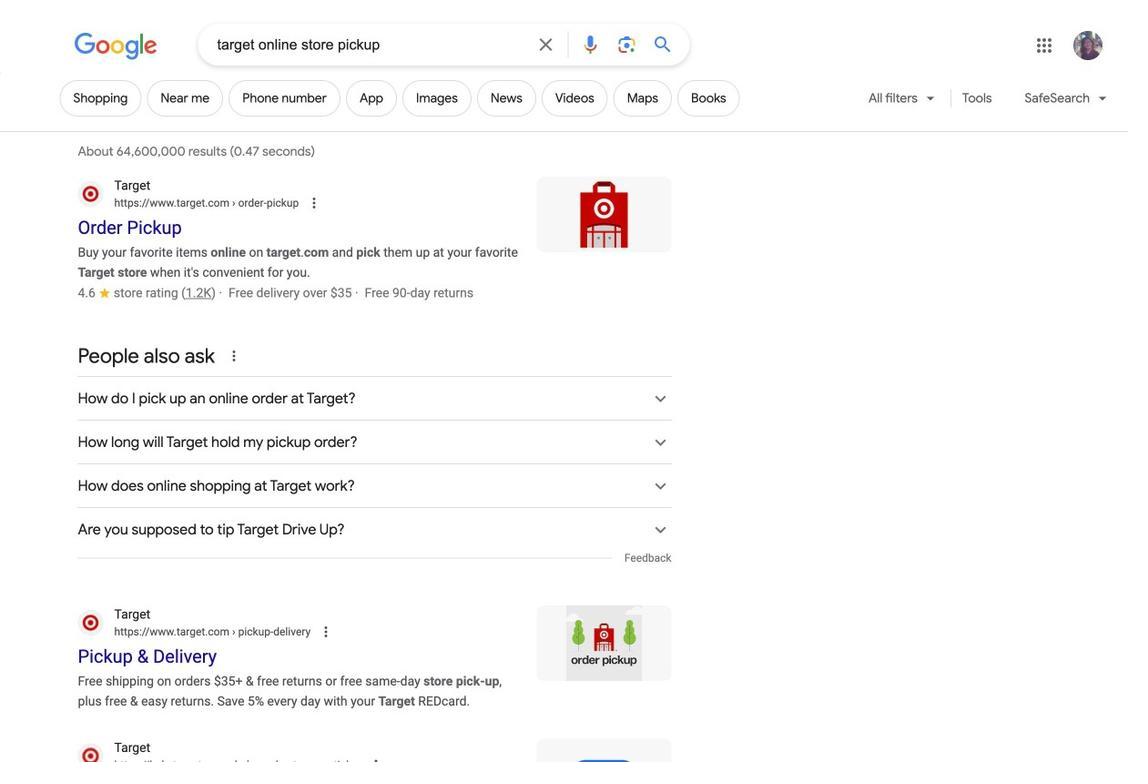 Task type: locate. For each thing, give the bounding box(es) containing it.
1 target online store pickup from www.target.com image from the top
[[567, 177, 642, 252]]

google image
[[74, 33, 158, 60]]

Search text field
[[217, 35, 524, 57]]

1 vertical spatial about this result image
[[318, 622, 354, 642]]

None text field
[[114, 195, 299, 211], [230, 197, 299, 210], [114, 758, 361, 762], [226, 759, 361, 762], [114, 195, 299, 211], [230, 197, 299, 210], [114, 758, 361, 762], [226, 759, 361, 762]]

0 vertical spatial about this result image
[[306, 193, 343, 213]]

0 vertical spatial target online store pickup from www.target.com image
[[567, 177, 642, 252]]

2 vertical spatial about this result image
[[368, 756, 404, 762]]

search by image image
[[616, 34, 638, 56]]

about this result image
[[306, 193, 343, 213], [318, 622, 354, 642], [368, 756, 404, 762]]

None text field
[[114, 624, 311, 640], [230, 626, 311, 638], [114, 624, 311, 640], [230, 626, 311, 638]]

None search field
[[0, 23, 690, 66]]

rated 4.6 out of 5, image
[[99, 287, 110, 300]]

target online store pickup from www.target.com image
[[567, 177, 642, 252], [567, 606, 642, 681]]

1 vertical spatial target online store pickup from www.target.com image
[[567, 606, 642, 681]]



Task type: vqa. For each thing, say whether or not it's contained in the screenshot.
1 in Suggested trips from Charlotte region
no



Task type: describe. For each thing, give the bounding box(es) containing it.
search by voice image
[[580, 34, 602, 56]]

target online store pickup from help.target.com image
[[567, 739, 642, 762]]

1.2k reviews element
[[186, 285, 211, 300]]

2 target online store pickup from www.target.com image from the top
[[567, 606, 642, 681]]



